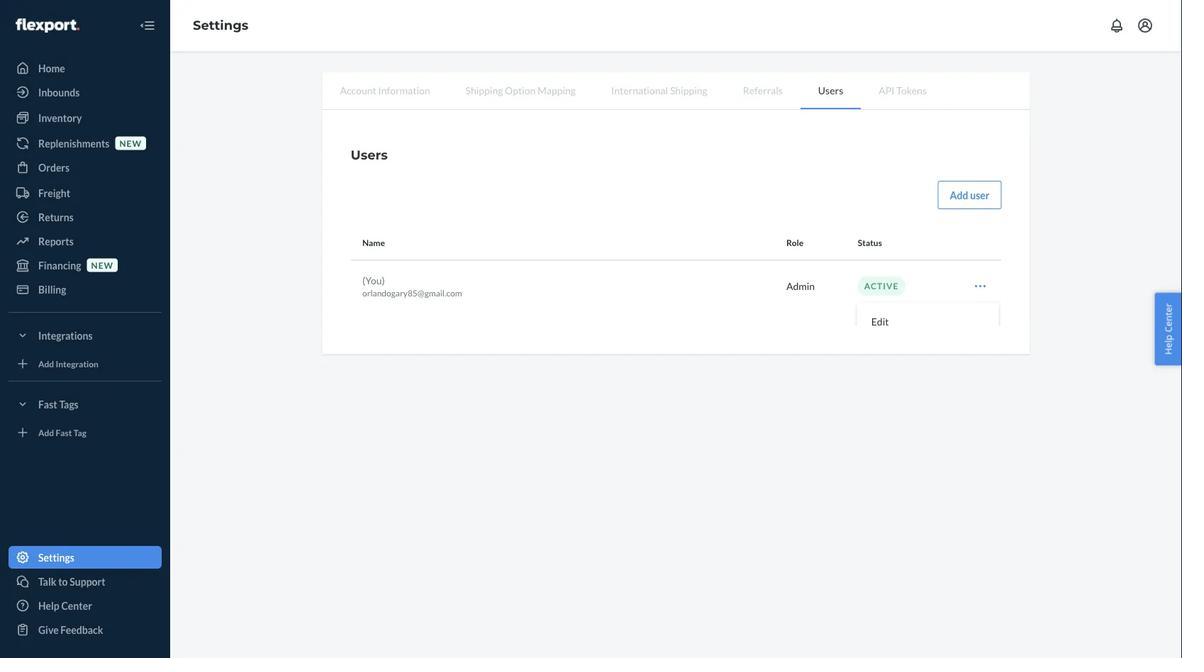 Task type: locate. For each thing, give the bounding box(es) containing it.
0 vertical spatial settings link
[[193, 17, 249, 33]]

users inside tab
[[819, 84, 844, 96]]

user
[[971, 189, 990, 201]]

0 horizontal spatial center
[[61, 600, 92, 612]]

status
[[858, 238, 882, 248]]

edit button
[[860, 306, 996, 337]]

0 horizontal spatial help
[[38, 600, 59, 612]]

0 vertical spatial fast
[[38, 398, 57, 410]]

fast left tag
[[56, 427, 72, 438]]

orlandogary85@gmail.com
[[362, 288, 462, 298]]

0 horizontal spatial users
[[351, 147, 388, 162]]

open account menu image
[[1137, 17, 1154, 34]]

1 horizontal spatial new
[[119, 138, 142, 148]]

help center button
[[1155, 293, 1183, 366]]

add fast tag link
[[9, 421, 162, 444]]

new
[[119, 138, 142, 148], [91, 260, 114, 270]]

fast
[[38, 398, 57, 410], [56, 427, 72, 438]]

admin
[[786, 280, 815, 292]]

add fast tag
[[38, 427, 86, 438]]

users
[[819, 84, 844, 96], [351, 147, 388, 162]]

help center inside button
[[1162, 303, 1175, 355]]

0 vertical spatial help center
[[1162, 303, 1175, 355]]

close navigation image
[[139, 17, 156, 34]]

freight link
[[9, 182, 162, 204]]

1 vertical spatial settings link
[[9, 546, 162, 569]]

users tab
[[801, 72, 861, 109]]

1 horizontal spatial settings link
[[193, 17, 249, 33]]

shipping
[[466, 84, 503, 96], [670, 84, 708, 96]]

new down reports link
[[91, 260, 114, 270]]

information
[[378, 84, 430, 96]]

shipping option mapping
[[466, 84, 576, 96]]

1 horizontal spatial shipping
[[670, 84, 708, 96]]

2 shipping from the left
[[670, 84, 708, 96]]

1 horizontal spatial center
[[1162, 303, 1175, 332]]

fast inside dropdown button
[[38, 398, 57, 410]]

add
[[950, 189, 969, 201], [38, 359, 54, 369], [38, 427, 54, 438]]

0 vertical spatial settings
[[193, 17, 249, 33]]

add down fast tags
[[38, 427, 54, 438]]

fast tags button
[[9, 393, 162, 416]]

active
[[864, 281, 899, 291]]

1 horizontal spatial help
[[1162, 335, 1175, 355]]

integrations button
[[9, 324, 162, 347]]

1 horizontal spatial users
[[819, 84, 844, 96]]

tab list
[[322, 72, 1030, 110]]

users down account
[[351, 147, 388, 162]]

0 vertical spatial new
[[119, 138, 142, 148]]

0 vertical spatial add
[[950, 189, 969, 201]]

shipping left option
[[466, 84, 503, 96]]

1 vertical spatial fast
[[56, 427, 72, 438]]

fast tags
[[38, 398, 79, 410]]

shipping option mapping tab
[[448, 72, 594, 108]]

help center link
[[9, 594, 162, 617]]

settings
[[193, 17, 249, 33], [38, 552, 74, 564]]

0 horizontal spatial settings
[[38, 552, 74, 564]]

settings link
[[193, 17, 249, 33], [9, 546, 162, 569]]

role
[[786, 238, 804, 248]]

help center
[[1162, 303, 1175, 355], [38, 600, 92, 612]]

add integration link
[[9, 353, 162, 375]]

0 horizontal spatial help center
[[38, 600, 92, 612]]

international shipping tab
[[594, 72, 725, 108]]

new up orders link
[[119, 138, 142, 148]]

add left integration
[[38, 359, 54, 369]]

0 vertical spatial users
[[819, 84, 844, 96]]

api tokens tab
[[861, 72, 945, 108]]

0 vertical spatial center
[[1162, 303, 1175, 332]]

international shipping
[[611, 84, 708, 96]]

users left api
[[819, 84, 844, 96]]

add inside button
[[950, 189, 969, 201]]

referrals tab
[[725, 72, 801, 108]]

0 horizontal spatial settings link
[[9, 546, 162, 569]]

0 horizontal spatial new
[[91, 260, 114, 270]]

account information
[[340, 84, 430, 96]]

0 horizontal spatial shipping
[[466, 84, 503, 96]]

(you)
[[362, 274, 385, 286]]

api
[[879, 84, 895, 96]]

(you) orlandogary85@gmail.com
[[362, 274, 462, 298]]

billing
[[38, 283, 66, 295]]

talk to support button
[[9, 570, 162, 593]]

give feedback
[[38, 624, 103, 636]]

open notifications image
[[1109, 17, 1126, 34]]

1 horizontal spatial help center
[[1162, 303, 1175, 355]]

shipping right international
[[670, 84, 708, 96]]

fast left tags
[[38, 398, 57, 410]]

1 vertical spatial settings
[[38, 552, 74, 564]]

1 vertical spatial help
[[38, 600, 59, 612]]

1 vertical spatial new
[[91, 260, 114, 270]]

0 vertical spatial help
[[1162, 335, 1175, 355]]

support
[[70, 576, 105, 588]]

orders link
[[9, 156, 162, 179]]

help
[[1162, 335, 1175, 355], [38, 600, 59, 612]]

2 vertical spatial add
[[38, 427, 54, 438]]

add left user
[[950, 189, 969, 201]]

tab list containing account information
[[322, 72, 1030, 110]]

center
[[1162, 303, 1175, 332], [61, 600, 92, 612]]

1 vertical spatial add
[[38, 359, 54, 369]]



Task type: vqa. For each thing, say whether or not it's contained in the screenshot.
Center to the right
yes



Task type: describe. For each thing, give the bounding box(es) containing it.
account information tab
[[322, 72, 448, 108]]

international
[[611, 84, 668, 96]]

flexport logo image
[[16, 18, 79, 33]]

freight
[[38, 187, 70, 199]]

add user
[[950, 189, 990, 201]]

inventory
[[38, 112, 82, 124]]

add for add user
[[950, 189, 969, 201]]

tags
[[59, 398, 79, 410]]

talk to support
[[38, 576, 105, 588]]

tag
[[74, 427, 86, 438]]

returns
[[38, 211, 74, 223]]

inbounds
[[38, 86, 80, 98]]

give
[[38, 624, 59, 636]]

mapping
[[538, 84, 576, 96]]

api tokens
[[879, 84, 927, 96]]

1 horizontal spatial settings
[[193, 17, 249, 33]]

name
[[362, 238, 385, 248]]

add integration
[[38, 359, 99, 369]]

edit
[[871, 315, 889, 327]]

edit button
[[857, 272, 999, 339]]

add for add integration
[[38, 359, 54, 369]]

feedback
[[61, 624, 103, 636]]

inbounds link
[[9, 81, 162, 104]]

returns link
[[9, 206, 162, 228]]

center inside button
[[1162, 303, 1175, 332]]

1 shipping from the left
[[466, 84, 503, 96]]

1 vertical spatial users
[[351, 147, 388, 162]]

inventory link
[[9, 106, 162, 129]]

financing
[[38, 259, 81, 271]]

account
[[340, 84, 376, 96]]

integrations
[[38, 330, 93, 342]]

talk
[[38, 576, 56, 588]]

help inside button
[[1162, 335, 1175, 355]]

to
[[58, 576, 68, 588]]

home link
[[9, 57, 162, 79]]

option
[[505, 84, 536, 96]]

1 vertical spatial help center
[[38, 600, 92, 612]]

home
[[38, 62, 65, 74]]

orders
[[38, 161, 70, 173]]

billing link
[[9, 278, 162, 301]]

new for financing
[[91, 260, 114, 270]]

give feedback button
[[9, 619, 162, 641]]

reports
[[38, 235, 74, 247]]

replenishments
[[38, 137, 110, 149]]

add for add fast tag
[[38, 427, 54, 438]]

add user button
[[938, 181, 1002, 209]]

1 vertical spatial center
[[61, 600, 92, 612]]

reports link
[[9, 230, 162, 253]]

integration
[[56, 359, 99, 369]]

referrals
[[743, 84, 783, 96]]

tokens
[[897, 84, 927, 96]]

new for replenishments
[[119, 138, 142, 148]]



